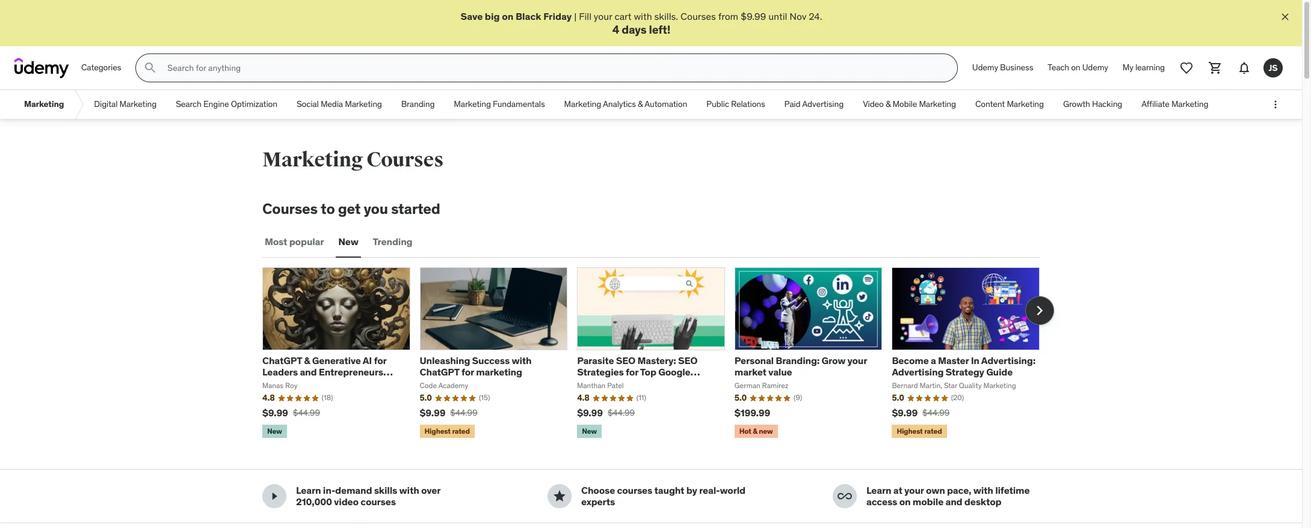 Task type: vqa. For each thing, say whether or not it's contained in the screenshot.
Personal Branding: Grow your market value link
yes



Task type: describe. For each thing, give the bounding box(es) containing it.
affiliate marketing link
[[1132, 90, 1218, 119]]

growth hacking link
[[1054, 90, 1132, 119]]

unleashing success with chatgpt for marketing link
[[420, 355, 532, 379]]

cart
[[615, 10, 632, 22]]

affiliate marketing
[[1142, 99, 1209, 110]]

1 vertical spatial courses
[[367, 148, 444, 173]]

you
[[364, 200, 388, 219]]

popular
[[289, 236, 324, 248]]

desktop
[[965, 497, 1002, 509]]

personal branding: grow your market value
[[735, 355, 867, 379]]

nov
[[790, 10, 807, 22]]

to
[[321, 200, 335, 219]]

get
[[338, 200, 361, 219]]

marketing fundamentals
[[454, 99, 545, 110]]

with inside learn at your own pace, with lifetime access on mobile and desktop
[[974, 485, 993, 497]]

lifetime
[[995, 485, 1030, 497]]

real-
[[699, 485, 720, 497]]

guide
[[986, 367, 1013, 379]]

entrepreneurs
[[319, 367, 383, 379]]

shopping cart with 0 items image
[[1208, 61, 1223, 75]]

trending button
[[370, 228, 415, 257]]

success
[[472, 355, 510, 367]]

1 vertical spatial on
[[1071, 62, 1081, 73]]

branding
[[401, 99, 435, 110]]

0 horizontal spatial courses
[[262, 200, 318, 219]]

unleashing success with chatgpt for marketing
[[420, 355, 532, 379]]

marketing fundamentals link
[[444, 90, 555, 119]]

& inside marketing analytics & automation link
[[638, 99, 643, 110]]

most popular button
[[262, 228, 326, 257]]

js link
[[1259, 54, 1288, 83]]

leaders
[[262, 367, 298, 379]]

next image
[[1030, 302, 1050, 321]]

learn for learn in-demand skills with over 210,000 video courses
[[296, 485, 321, 497]]

2 udemy from the left
[[1082, 62, 1108, 73]]

parasite seo mastery: seo strategies for top google rankings link
[[577, 355, 700, 390]]

learn for learn at your own pace, with lifetime access on mobile and desktop
[[867, 485, 892, 497]]

video
[[334, 497, 359, 509]]

public relations
[[707, 99, 765, 110]]

relations
[[731, 99, 765, 110]]

new
[[338, 236, 358, 248]]

save big on black friday | fill your cart with skills. courses from $9.99 until nov 24. 4 days left!
[[461, 10, 822, 37]]

new button
[[336, 228, 361, 257]]

|
[[574, 10, 577, 22]]

in-
[[323, 485, 335, 497]]

marketing courses
[[262, 148, 444, 173]]

wishlist image
[[1180, 61, 1194, 75]]

in
[[971, 355, 980, 367]]

categories button
[[74, 54, 128, 83]]

business
[[1000, 62, 1034, 73]]

google
[[659, 367, 691, 379]]

carousel element
[[262, 268, 1054, 441]]

engine
[[203, 99, 229, 110]]

medium image
[[838, 490, 852, 505]]

parasite seo mastery: seo strategies for top google rankings
[[577, 355, 698, 390]]

strategy
[[946, 367, 984, 379]]

paid
[[785, 99, 801, 110]]

pace,
[[947, 485, 972, 497]]

become a master in advertising: advertising strategy guide link
[[892, 355, 1036, 379]]

growth
[[1063, 99, 1090, 110]]

courses to get you started
[[262, 200, 440, 219]]

big
[[485, 10, 500, 22]]

categories
[[81, 62, 121, 73]]

content
[[976, 99, 1005, 110]]

value
[[769, 367, 792, 379]]

marketing
[[476, 367, 522, 379]]

video & mobile marketing
[[863, 99, 956, 110]]

branding link
[[392, 90, 444, 119]]

for inside parasite seo mastery: seo strategies for top google rankings
[[626, 367, 638, 379]]

social media marketing
[[297, 99, 382, 110]]

digital
[[94, 99, 118, 110]]

search
[[176, 99, 201, 110]]

marketing right affiliate
[[1172, 99, 1209, 110]]

advertising inside become a master in advertising: advertising strategy guide
[[892, 367, 944, 379]]

trending
[[373, 236, 413, 248]]

advertising inside "link"
[[802, 99, 844, 110]]

Search for anything text field
[[165, 58, 943, 78]]

teach on udemy
[[1048, 62, 1108, 73]]

my learning
[[1123, 62, 1165, 73]]

personal branding: grow your market value link
[[735, 355, 867, 379]]

top
[[640, 367, 656, 379]]

& for chatgpt & generative ai for leaders and entrepreneurs course
[[304, 355, 310, 367]]

submit search image
[[143, 61, 158, 75]]

strategies
[[577, 367, 624, 379]]

teach on udemy link
[[1041, 54, 1116, 83]]

become a master in advertising: advertising strategy guide
[[892, 355, 1036, 379]]

learn in-demand skills with over 210,000 video courses
[[296, 485, 440, 509]]

1 seo from the left
[[616, 355, 636, 367]]

hacking
[[1092, 99, 1123, 110]]

for for chatgpt
[[462, 367, 474, 379]]

2 seo from the left
[[678, 355, 698, 367]]

public relations link
[[697, 90, 775, 119]]

udemy image
[[14, 58, 69, 78]]

chatgpt & generative ai for leaders and entrepreneurs course link
[[262, 355, 393, 390]]

medium image for choose
[[552, 490, 567, 505]]

1 udemy from the left
[[972, 62, 998, 73]]

market
[[735, 367, 767, 379]]

marketing left the analytics on the top
[[564, 99, 601, 110]]



Task type: locate. For each thing, give the bounding box(es) containing it.
1 horizontal spatial chatgpt
[[420, 367, 460, 379]]

& right leaders
[[304, 355, 310, 367]]

parasite
[[577, 355, 614, 367]]

courses up started
[[367, 148, 444, 173]]

more subcategory menu links image
[[1270, 99, 1282, 111]]

become
[[892, 355, 929, 367]]

marketing link
[[14, 90, 74, 119]]

rankings
[[577, 378, 619, 390]]

optimization
[[231, 99, 277, 110]]

growth hacking
[[1063, 99, 1123, 110]]

for left top
[[626, 367, 638, 379]]

with inside save big on black friday | fill your cart with skills. courses from $9.99 until nov 24. 4 days left!
[[634, 10, 652, 22]]

udemy left my
[[1082, 62, 1108, 73]]

0 vertical spatial and
[[300, 367, 317, 379]]

your right at
[[905, 485, 924, 497]]

1 horizontal spatial learn
[[867, 485, 892, 497]]

mastery:
[[638, 355, 676, 367]]

learning
[[1136, 62, 1165, 73]]

media
[[321, 99, 343, 110]]

0 vertical spatial advertising
[[802, 99, 844, 110]]

0 horizontal spatial udemy
[[972, 62, 998, 73]]

2 vertical spatial courses
[[262, 200, 318, 219]]

until
[[769, 10, 787, 22]]

marketing right mobile
[[919, 99, 956, 110]]

for inside unleashing success with chatgpt for marketing
[[462, 367, 474, 379]]

1 horizontal spatial on
[[900, 497, 911, 509]]

2 horizontal spatial courses
[[681, 10, 716, 22]]

unleashing
[[420, 355, 470, 367]]

learn left in-
[[296, 485, 321, 497]]

0 horizontal spatial courses
[[361, 497, 396, 509]]

2 horizontal spatial for
[[626, 367, 638, 379]]

choose courses taught by real-world experts
[[581, 485, 746, 509]]

branding:
[[776, 355, 820, 367]]

search engine optimization link
[[166, 90, 287, 119]]

automation
[[645, 99, 687, 110]]

on right 'big'
[[502, 10, 514, 22]]

0 vertical spatial courses
[[681, 10, 716, 22]]

medium image for learn
[[267, 490, 282, 505]]

social media marketing link
[[287, 90, 392, 119]]

own
[[926, 485, 945, 497]]

paid advertising link
[[775, 90, 853, 119]]

with inside learn in-demand skills with over 210,000 video courses
[[399, 485, 419, 497]]

& right the analytics on the top
[[638, 99, 643, 110]]

close image
[[1279, 11, 1292, 23]]

paid advertising
[[785, 99, 844, 110]]

your inside personal branding: grow your market value
[[848, 355, 867, 367]]

1 horizontal spatial courses
[[617, 485, 653, 497]]

1 horizontal spatial courses
[[367, 148, 444, 173]]

teach
[[1048, 62, 1069, 73]]

for inside the chatgpt & generative ai for leaders and entrepreneurs course
[[374, 355, 387, 367]]

public
[[707, 99, 729, 110]]

your right "grow"
[[848, 355, 867, 367]]

on
[[502, 10, 514, 22], [1071, 62, 1081, 73], [900, 497, 911, 509]]

learn
[[296, 485, 321, 497], [867, 485, 892, 497]]

from
[[718, 10, 739, 22]]

& right 'video'
[[886, 99, 891, 110]]

0 horizontal spatial medium image
[[267, 490, 282, 505]]

social
[[297, 99, 319, 110]]

1 learn from the left
[[296, 485, 321, 497]]

1 vertical spatial and
[[946, 497, 963, 509]]

courses up most popular
[[262, 200, 318, 219]]

0 horizontal spatial and
[[300, 367, 317, 379]]

1 horizontal spatial seo
[[678, 355, 698, 367]]

digital marketing link
[[84, 90, 166, 119]]

medium image left 210,000
[[267, 490, 282, 505]]

with left over
[[399, 485, 419, 497]]

learn inside learn at your own pace, with lifetime access on mobile and desktop
[[867, 485, 892, 497]]

1 vertical spatial advertising
[[892, 367, 944, 379]]

0 horizontal spatial advertising
[[802, 99, 844, 110]]

on inside learn at your own pace, with lifetime access on mobile and desktop
[[900, 497, 911, 509]]

my
[[1123, 62, 1134, 73]]

2 medium image from the left
[[552, 490, 567, 505]]

medium image
[[267, 490, 282, 505], [552, 490, 567, 505]]

210,000
[[296, 497, 332, 509]]

affiliate
[[1142, 99, 1170, 110]]

learn inside learn in-demand skills with over 210,000 video courses
[[296, 485, 321, 497]]

and inside the chatgpt & generative ai for leaders and entrepreneurs course
[[300, 367, 317, 379]]

marketing
[[24, 99, 64, 110], [120, 99, 157, 110], [345, 99, 382, 110], [454, 99, 491, 110], [564, 99, 601, 110], [919, 99, 956, 110], [1007, 99, 1044, 110], [1172, 99, 1209, 110], [262, 148, 363, 173]]

chatgpt up course
[[262, 355, 302, 367]]

mobile
[[913, 497, 944, 509]]

your inside learn at your own pace, with lifetime access on mobile and desktop
[[905, 485, 924, 497]]

0 vertical spatial your
[[594, 10, 612, 22]]

video & mobile marketing link
[[853, 90, 966, 119]]

save
[[461, 10, 483, 22]]

arrow pointing to subcategory menu links image
[[74, 90, 84, 119]]

fill
[[579, 10, 592, 22]]

marketing up to
[[262, 148, 363, 173]]

by
[[687, 485, 697, 497]]

with right pace,
[[974, 485, 993, 497]]

1 horizontal spatial advertising
[[892, 367, 944, 379]]

chatgpt inside the chatgpt & generative ai for leaders and entrepreneurs course
[[262, 355, 302, 367]]

24.
[[809, 10, 822, 22]]

and right leaders
[[300, 367, 317, 379]]

over
[[421, 485, 440, 497]]

1 horizontal spatial medium image
[[552, 490, 567, 505]]

demand
[[335, 485, 372, 497]]

marketing left fundamentals
[[454, 99, 491, 110]]

1 medium image from the left
[[267, 490, 282, 505]]

1 horizontal spatial your
[[848, 355, 867, 367]]

1 horizontal spatial for
[[462, 367, 474, 379]]

udemy left business
[[972, 62, 998, 73]]

1 horizontal spatial &
[[638, 99, 643, 110]]

taught
[[655, 485, 684, 497]]

medium image left experts
[[552, 490, 567, 505]]

notifications image
[[1237, 61, 1252, 75]]

on left mobile
[[900, 497, 911, 509]]

courses
[[681, 10, 716, 22], [367, 148, 444, 173], [262, 200, 318, 219]]

days
[[622, 23, 647, 37]]

and right own
[[946, 497, 963, 509]]

0 horizontal spatial chatgpt
[[262, 355, 302, 367]]

& inside 'video & mobile marketing' link
[[886, 99, 891, 110]]

content marketing
[[976, 99, 1044, 110]]

2 vertical spatial your
[[905, 485, 924, 497]]

chatgpt inside unleashing success with chatgpt for marketing
[[420, 367, 460, 379]]

marketing right media
[[345, 99, 382, 110]]

and
[[300, 367, 317, 379], [946, 497, 963, 509]]

courses left from
[[681, 10, 716, 22]]

on inside save big on black friday | fill your cart with skills. courses from $9.99 until nov 24. 4 days left!
[[502, 10, 514, 22]]

0 horizontal spatial seo
[[616, 355, 636, 367]]

most popular
[[265, 236, 324, 248]]

choose
[[581, 485, 615, 497]]

fundamentals
[[493, 99, 545, 110]]

1 horizontal spatial and
[[946, 497, 963, 509]]

with right the success
[[512, 355, 532, 367]]

for left marketing
[[462, 367, 474, 379]]

with inside unleashing success with chatgpt for marketing
[[512, 355, 532, 367]]

search engine optimization
[[176, 99, 277, 110]]

marketing right content
[[1007, 99, 1044, 110]]

content marketing link
[[966, 90, 1054, 119]]

marketing right the digital
[[120, 99, 157, 110]]

marketing analytics & automation link
[[555, 90, 697, 119]]

for for ai
[[374, 355, 387, 367]]

skills
[[374, 485, 397, 497]]

2 learn from the left
[[867, 485, 892, 497]]

courses inside save big on black friday | fill your cart with skills. courses from $9.99 until nov 24. 4 days left!
[[681, 10, 716, 22]]

experts
[[581, 497, 615, 509]]

and inside learn at your own pace, with lifetime access on mobile and desktop
[[946, 497, 963, 509]]

black
[[516, 10, 541, 22]]

seo left top
[[616, 355, 636, 367]]

0 vertical spatial on
[[502, 10, 514, 22]]

0 horizontal spatial on
[[502, 10, 514, 22]]

with up days
[[634, 10, 652, 22]]

0 horizontal spatial learn
[[296, 485, 321, 497]]

js
[[1269, 62, 1278, 73]]

0 horizontal spatial for
[[374, 355, 387, 367]]

0 horizontal spatial your
[[594, 10, 612, 22]]

friday
[[544, 10, 572, 22]]

2 vertical spatial on
[[900, 497, 911, 509]]

mobile
[[893, 99, 917, 110]]

learn left at
[[867, 485, 892, 497]]

2 horizontal spatial on
[[1071, 62, 1081, 73]]

1 vertical spatial your
[[848, 355, 867, 367]]

for right ai
[[374, 355, 387, 367]]

udemy
[[972, 62, 998, 73], [1082, 62, 1108, 73]]

1 horizontal spatial udemy
[[1082, 62, 1108, 73]]

left!
[[649, 23, 671, 37]]

& for video & mobile marketing
[[886, 99, 891, 110]]

your inside save big on black friday | fill your cart with skills. courses from $9.99 until nov 24. 4 days left!
[[594, 10, 612, 22]]

personal
[[735, 355, 774, 367]]

at
[[894, 485, 903, 497]]

world
[[720, 485, 746, 497]]

ai
[[363, 355, 372, 367]]

0 horizontal spatial &
[[304, 355, 310, 367]]

2 horizontal spatial your
[[905, 485, 924, 497]]

marketing analytics & automation
[[564, 99, 687, 110]]

2 horizontal spatial &
[[886, 99, 891, 110]]

courses inside learn in-demand skills with over 210,000 video courses
[[361, 497, 396, 509]]

your right "fill"
[[594, 10, 612, 22]]

chatgpt
[[262, 355, 302, 367], [420, 367, 460, 379]]

& inside the chatgpt & generative ai for leaders and entrepreneurs course
[[304, 355, 310, 367]]

on right teach
[[1071, 62, 1081, 73]]

seo right mastery:
[[678, 355, 698, 367]]

courses right the video at the left bottom
[[361, 497, 396, 509]]

skills.
[[655, 10, 678, 22]]

for
[[374, 355, 387, 367], [462, 367, 474, 379], [626, 367, 638, 379]]

seo
[[616, 355, 636, 367], [678, 355, 698, 367]]

course
[[262, 378, 294, 390]]

4
[[612, 23, 619, 37]]

udemy business
[[972, 62, 1034, 73]]

courses inside choose courses taught by real-world experts
[[617, 485, 653, 497]]

chatgpt left the success
[[420, 367, 460, 379]]

courses left taught
[[617, 485, 653, 497]]

marketing left arrow pointing to subcategory menu links image
[[24, 99, 64, 110]]

$9.99
[[741, 10, 766, 22]]

chatgpt & generative ai for leaders and entrepreneurs course
[[262, 355, 387, 390]]

learn at your own pace, with lifetime access on mobile and desktop
[[867, 485, 1030, 509]]



